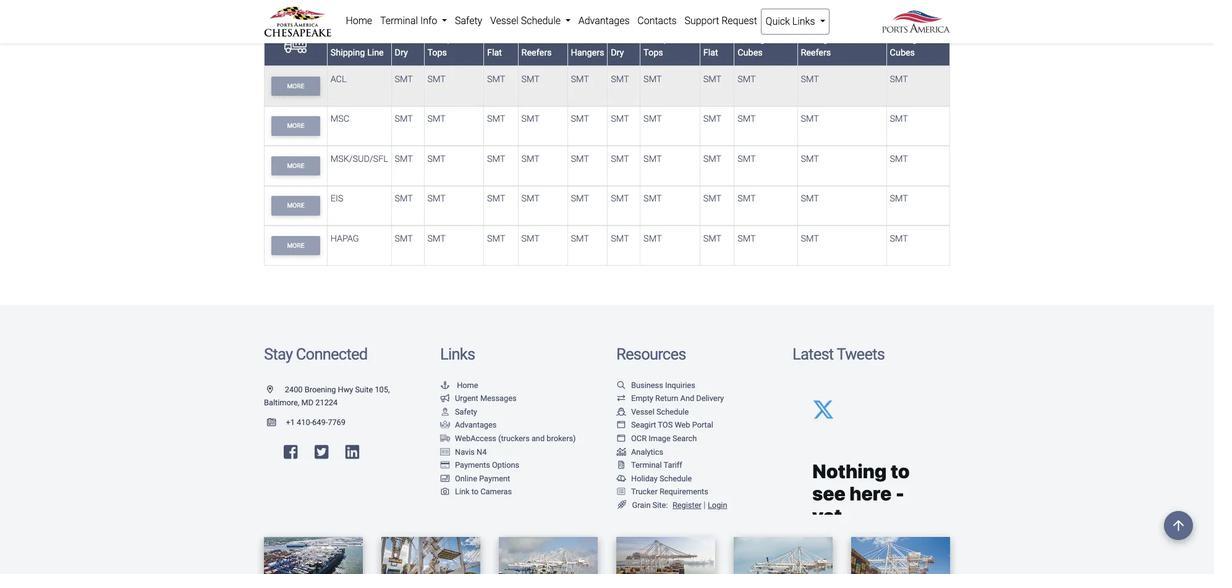 Task type: describe. For each thing, give the bounding box(es) containing it.
45'
[[890, 34, 902, 45]]

line
[[367, 48, 384, 58]]

latest
[[793, 345, 834, 363]]

40' for 40' high cubes
[[738, 34, 749, 45]]

search image
[[616, 382, 626, 390]]

connected
[[296, 345, 367, 363]]

safety link for vessel schedule link to the left
[[451, 9, 486, 33]]

to
[[472, 487, 479, 497]]

requirements
[[660, 487, 708, 497]]

exchange image
[[616, 395, 626, 403]]

support request
[[685, 15, 757, 27]]

payments options link
[[440, 461, 519, 470]]

40' high cubes
[[738, 34, 770, 58]]

0 horizontal spatial vessel
[[490, 15, 519, 27]]

open for 20' open tops
[[441, 34, 462, 45]]

link
[[455, 487, 470, 497]]

empty return and delivery
[[631, 394, 724, 403]]

40' for 40' dry
[[611, 34, 622, 45]]

messages
[[480, 394, 517, 403]]

105,
[[375, 385, 390, 394]]

options
[[492, 461, 519, 470]]

ocr image search
[[631, 434, 697, 443]]

and
[[532, 434, 545, 443]]

support request link
[[681, 9, 761, 33]]

latest tweets
[[793, 345, 885, 363]]

high for 40' high cubes
[[751, 34, 770, 45]]

empty
[[631, 394, 653, 403]]

shipping line
[[331, 48, 384, 58]]

truck container image
[[440, 435, 450, 443]]

hwy
[[338, 385, 353, 394]]

21224
[[315, 398, 338, 407]]

webaccess (truckers and brokers) link
[[440, 434, 576, 443]]

inquiries
[[665, 381, 695, 390]]

analytics link
[[616, 447, 663, 457]]

navis
[[455, 447, 475, 457]]

40' flat
[[703, 34, 718, 58]]

2400 broening hwy suite 105, baltimore, md 21224 link
[[264, 385, 390, 407]]

20' reefers
[[521, 34, 552, 58]]

trucker requirements
[[631, 487, 708, 497]]

linkedin image
[[345, 445, 359, 461]]

terminal for terminal info
[[380, 15, 418, 27]]

contacts
[[638, 15, 677, 27]]

suite
[[355, 385, 373, 394]]

tops for 40'
[[644, 48, 663, 58]]

seagirt
[[631, 421, 656, 430]]

20' flat
[[487, 34, 502, 58]]

20' open tops
[[427, 34, 462, 58]]

delivery
[[696, 394, 724, 403]]

grain site: register | login
[[632, 500, 727, 511]]

cubes for 40'
[[738, 48, 763, 58]]

acl
[[331, 74, 347, 85]]

payment
[[479, 474, 510, 483]]

business
[[631, 381, 663, 390]]

trucker requirements link
[[616, 487, 708, 497]]

20' for 20' flat
[[487, 34, 499, 45]]

link to cameras link
[[440, 487, 512, 497]]

home link for urgent messages link
[[440, 381, 478, 390]]

twitter square image
[[315, 445, 328, 461]]

online payment
[[455, 474, 510, 483]]

grain
[[632, 501, 651, 510]]

webaccess (truckers and brokers)
[[455, 434, 576, 443]]

dry for 40' dry
[[611, 48, 624, 58]]

ship image
[[616, 408, 626, 416]]

dry for 20' dry
[[395, 48, 408, 58]]

business inquiries link
[[616, 381, 695, 390]]

bells image
[[616, 475, 626, 483]]

seagirt tos web portal
[[631, 421, 713, 430]]

brokers)
[[547, 434, 576, 443]]

webaccess
[[455, 434, 496, 443]]

quick links link
[[761, 9, 830, 35]]

+1 410-649-7769
[[286, 418, 346, 427]]

shipping
[[331, 48, 365, 58]]

login
[[708, 501, 727, 510]]

camera image
[[440, 489, 450, 497]]

quick links
[[766, 15, 818, 27]]

45' high cubes
[[890, 34, 922, 58]]

40' for 40' flat
[[703, 34, 715, 45]]

ocr image search link
[[616, 434, 697, 443]]

40' high cube reefers
[[801, 34, 856, 58]]

holiday
[[631, 474, 658, 483]]

flat for 40' flat
[[703, 48, 718, 58]]

bullhorn image
[[440, 395, 450, 403]]

urgent messages
[[455, 394, 517, 403]]

business inquiries
[[631, 381, 695, 390]]

schedule for holiday schedule 'link'
[[660, 474, 692, 483]]

baltimore,
[[264, 398, 299, 407]]

0 vertical spatial home
[[346, 15, 372, 27]]

(truckers
[[498, 434, 530, 443]]

info
[[420, 15, 437, 27]]

n4
[[477, 447, 487, 457]]

terminal info link
[[376, 9, 451, 33]]

|
[[704, 500, 706, 511]]

payments options
[[455, 461, 519, 470]]

navis n4 link
[[440, 447, 487, 457]]

+1 410-649-7769 link
[[264, 418, 346, 427]]

schedule inside vessel schedule link
[[521, 15, 561, 27]]

and
[[680, 394, 694, 403]]



Task type: locate. For each thing, give the bounding box(es) containing it.
1 vertical spatial home
[[457, 381, 478, 390]]

7769
[[328, 418, 346, 427]]

0 horizontal spatial dry
[[395, 48, 408, 58]]

1 vertical spatial vessel schedule link
[[616, 407, 689, 417]]

1 horizontal spatial reefers
[[801, 48, 831, 58]]

0 horizontal spatial reefers
[[521, 48, 552, 58]]

2 cubes from the left
[[890, 48, 915, 58]]

high for 40' high cube reefers
[[815, 34, 833, 45]]

40' inside 40' flat
[[703, 34, 715, 45]]

2400
[[285, 385, 303, 394]]

vessel schedule link
[[486, 9, 575, 33], [616, 407, 689, 417]]

home link up shipping line
[[342, 9, 376, 33]]

phone office image
[[267, 419, 286, 427]]

1 20' from the left
[[395, 34, 406, 45]]

0 vertical spatial advantages
[[578, 15, 630, 27]]

cube
[[835, 34, 856, 45]]

high left cube
[[815, 34, 833, 45]]

0 horizontal spatial terminal
[[380, 15, 418, 27]]

1 safety from the top
[[455, 15, 482, 27]]

1 vertical spatial vessel schedule
[[631, 407, 689, 417]]

tops inside 20' open tops
[[427, 48, 447, 58]]

ocr
[[631, 434, 647, 443]]

0 horizontal spatial cubes
[[738, 48, 763, 58]]

4 40' from the left
[[738, 34, 749, 45]]

flat down support
[[703, 48, 718, 58]]

20' inside 20' reefers
[[521, 34, 533, 45]]

0 horizontal spatial tops
[[427, 48, 447, 58]]

1 horizontal spatial vessel schedule
[[631, 407, 689, 417]]

open down the terminal info link
[[441, 34, 462, 45]]

vessel schedule link up 20' reefers
[[486, 9, 575, 33]]

resources
[[616, 345, 686, 363]]

seagirt tos web portal link
[[616, 421, 713, 430]]

40' inside 40' open tops
[[644, 34, 655, 45]]

0 horizontal spatial links
[[440, 345, 475, 363]]

high right 45'
[[904, 34, 922, 45]]

20' down terminal info
[[395, 34, 406, 45]]

2 20' from the left
[[427, 34, 439, 45]]

40' for 40' high cube reefers
[[801, 34, 812, 45]]

open inside 40' open tops
[[657, 34, 678, 45]]

0 horizontal spatial advantages link
[[440, 421, 497, 430]]

40' for 40' open tops
[[644, 34, 655, 45]]

0 vertical spatial safety link
[[451, 9, 486, 33]]

40' down support
[[703, 34, 715, 45]]

online payment link
[[440, 474, 510, 483]]

20' for 20' dry
[[395, 34, 406, 45]]

0 vertical spatial schedule
[[521, 15, 561, 27]]

1 horizontal spatial tops
[[644, 48, 663, 58]]

cubes
[[738, 48, 763, 58], [890, 48, 915, 58]]

payments
[[455, 461, 490, 470]]

credit card front image
[[440, 475, 450, 483]]

1 horizontal spatial home link
[[440, 381, 478, 390]]

request
[[722, 15, 757, 27]]

terminal up 20' dry
[[380, 15, 418, 27]]

dry right line
[[395, 48, 408, 58]]

flat for 20' flat
[[487, 48, 502, 58]]

eis
[[331, 194, 343, 204]]

20' inside 20' flat
[[487, 34, 499, 45]]

1 horizontal spatial home
[[457, 381, 478, 390]]

advantages link up webaccess
[[440, 421, 497, 430]]

1 horizontal spatial cubes
[[890, 48, 915, 58]]

2 open from the left
[[657, 34, 678, 45]]

terminal info
[[380, 15, 440, 27]]

vessel schedule up seagirt tos web portal link
[[631, 407, 689, 417]]

quick
[[766, 15, 790, 27]]

high inside 45' high cubes
[[904, 34, 922, 45]]

1 dry from the left
[[395, 48, 408, 58]]

0 horizontal spatial flat
[[487, 48, 502, 58]]

0 vertical spatial links
[[792, 15, 815, 27]]

open down contacts link
[[657, 34, 678, 45]]

flat left 20' reefers
[[487, 48, 502, 58]]

msk/sud/sfl
[[331, 154, 388, 164]]

image
[[649, 434, 671, 443]]

1 horizontal spatial high
[[815, 34, 833, 45]]

2 horizontal spatial high
[[904, 34, 922, 45]]

2 flat from the left
[[703, 48, 718, 58]]

dry right "hangers"
[[611, 48, 624, 58]]

hapag
[[331, 234, 359, 244]]

4 20' from the left
[[521, 34, 533, 45]]

dry
[[395, 48, 408, 58], [611, 48, 624, 58]]

file invoice image
[[616, 462, 626, 470]]

register
[[673, 501, 702, 510]]

20' for 20' reefers
[[521, 34, 533, 45]]

20' down 'info'
[[427, 34, 439, 45]]

tos
[[658, 421, 673, 430]]

2 reefers from the left
[[801, 48, 831, 58]]

1 high from the left
[[751, 34, 770, 45]]

tops inside 40' open tops
[[644, 48, 663, 58]]

high inside 40' high cube reefers
[[815, 34, 833, 45]]

1 horizontal spatial advantages
[[578, 15, 630, 27]]

1 vertical spatial links
[[440, 345, 475, 363]]

open for 40' open tops
[[657, 34, 678, 45]]

advantages up the 40' dry
[[578, 15, 630, 27]]

schedule up seagirt tos web portal
[[656, 407, 689, 417]]

2400 broening hwy suite 105, baltimore, md 21224
[[264, 385, 390, 407]]

schedule down the tariff
[[660, 474, 692, 483]]

tops down contacts link
[[644, 48, 663, 58]]

1 vertical spatial terminal
[[631, 461, 662, 470]]

20'
[[395, 34, 406, 45], [427, 34, 439, 45], [487, 34, 499, 45], [521, 34, 533, 45]]

1 horizontal spatial advantages link
[[575, 9, 634, 33]]

1 horizontal spatial vessel schedule link
[[616, 407, 689, 417]]

20' dry
[[395, 34, 408, 58]]

1 vertical spatial safety
[[455, 407, 477, 417]]

1 cubes from the left
[[738, 48, 763, 58]]

smt
[[395, 74, 413, 85], [427, 74, 446, 85], [487, 74, 505, 85], [521, 74, 540, 85], [571, 74, 589, 85], [611, 74, 629, 85], [644, 74, 662, 85], [703, 74, 722, 85], [738, 74, 756, 85], [801, 74, 819, 85], [890, 74, 908, 85], [395, 114, 413, 124], [427, 114, 446, 124], [487, 114, 505, 124], [521, 114, 540, 124], [571, 114, 589, 124], [611, 114, 629, 124], [644, 114, 662, 124], [703, 114, 722, 124], [738, 114, 756, 124], [801, 114, 819, 124], [890, 114, 908, 124], [395, 154, 413, 164], [427, 154, 446, 164], [487, 154, 505, 164], [521, 154, 540, 164], [571, 154, 589, 164], [611, 154, 629, 164], [644, 154, 662, 164], [703, 154, 722, 164], [738, 154, 756, 164], [801, 154, 819, 164], [890, 154, 908, 164], [395, 194, 413, 204], [427, 194, 446, 204], [487, 194, 505, 204], [521, 194, 540, 204], [571, 194, 589, 204], [611, 194, 629, 204], [644, 194, 662, 204], [703, 194, 722, 204], [738, 194, 756, 204], [801, 194, 819, 204], [890, 194, 908, 204], [395, 234, 413, 244], [427, 234, 446, 244], [487, 234, 505, 244], [521, 234, 540, 244], [571, 234, 589, 244], [611, 234, 629, 244], [644, 234, 662, 244], [703, 234, 722, 244], [738, 234, 756, 244], [801, 234, 819, 244], [890, 234, 908, 244]]

list alt image
[[616, 489, 626, 497]]

40' inside 40' high cube reefers
[[801, 34, 812, 45]]

schedule
[[521, 15, 561, 27], [656, 407, 689, 417], [660, 474, 692, 483]]

vessel down the empty in the bottom of the page
[[631, 407, 655, 417]]

0 vertical spatial terminal
[[380, 15, 418, 27]]

5 40' from the left
[[801, 34, 812, 45]]

1 horizontal spatial terminal
[[631, 461, 662, 470]]

cubes down 45'
[[890, 48, 915, 58]]

wheat image
[[616, 501, 627, 510]]

cameras
[[481, 487, 512, 497]]

holiday schedule
[[631, 474, 692, 483]]

1 horizontal spatial flat
[[703, 48, 718, 58]]

1 vertical spatial advantages
[[455, 421, 497, 430]]

reefers inside 40' high cube reefers
[[801, 48, 831, 58]]

1 horizontal spatial vessel
[[631, 407, 655, 417]]

safety link down the urgent
[[440, 407, 477, 417]]

vessel schedule up 20' reefers
[[490, 15, 563, 27]]

home up shipping line
[[346, 15, 372, 27]]

safety down the urgent
[[455, 407, 477, 417]]

safety
[[455, 15, 482, 27], [455, 407, 477, 417]]

40' inside the 40' dry
[[611, 34, 622, 45]]

0 vertical spatial advantages link
[[575, 9, 634, 33]]

terminal down analytics
[[631, 461, 662, 470]]

20' left 20' reefers
[[487, 34, 499, 45]]

0 horizontal spatial home link
[[342, 9, 376, 33]]

advantages link up the 40' dry
[[575, 9, 634, 33]]

msc
[[331, 114, 349, 124]]

0 vertical spatial home link
[[342, 9, 376, 33]]

facebook square image
[[284, 445, 298, 461]]

advantages
[[578, 15, 630, 27], [455, 421, 497, 430]]

vessel schedule link up seagirt
[[616, 407, 689, 417]]

safety link for leftmost advantages link
[[440, 407, 477, 417]]

40' down quick links
[[801, 34, 812, 45]]

tops for 20'
[[427, 48, 447, 58]]

register link
[[670, 501, 702, 510]]

1 horizontal spatial dry
[[611, 48, 624, 58]]

browser image
[[616, 435, 626, 443]]

anchor image
[[440, 382, 450, 390]]

site:
[[653, 501, 668, 510]]

container storage image
[[440, 449, 450, 456]]

tariff
[[664, 461, 682, 470]]

40' down contacts link
[[644, 34, 655, 45]]

safety link up 20' open tops
[[451, 9, 486, 33]]

online
[[455, 474, 477, 483]]

cubes inside 45' high cubes
[[890, 48, 915, 58]]

0 vertical spatial vessel schedule
[[490, 15, 563, 27]]

login link
[[708, 501, 727, 510]]

40' open tops
[[644, 34, 678, 58]]

0 vertical spatial vessel
[[490, 15, 519, 27]]

reefers
[[521, 48, 552, 58], [801, 48, 831, 58]]

2 dry from the left
[[611, 48, 624, 58]]

home link for the terminal info link
[[342, 9, 376, 33]]

2 safety from the top
[[455, 407, 477, 417]]

0 vertical spatial vessel schedule link
[[486, 9, 575, 33]]

trucker
[[631, 487, 658, 497]]

0 horizontal spatial high
[[751, 34, 770, 45]]

20' inside 20' open tops
[[427, 34, 439, 45]]

holiday schedule link
[[616, 474, 692, 483]]

go to top image
[[1164, 511, 1193, 540]]

hand receiving image
[[440, 422, 450, 430]]

empty return and delivery link
[[616, 394, 724, 403]]

advantages link
[[575, 9, 634, 33], [440, 421, 497, 430]]

link to cameras
[[455, 487, 512, 497]]

analytics
[[631, 447, 663, 457]]

web
[[675, 421, 690, 430]]

cubes down "request"
[[738, 48, 763, 58]]

40' left 40' open tops
[[611, 34, 622, 45]]

terminal tariff
[[631, 461, 682, 470]]

open inside 20' open tops
[[441, 34, 462, 45]]

md
[[301, 398, 313, 407]]

schedule up 20' reefers
[[521, 15, 561, 27]]

3 high from the left
[[904, 34, 922, 45]]

high inside 40' high cubes
[[751, 34, 770, 45]]

1 vertical spatial schedule
[[656, 407, 689, 417]]

vessel
[[490, 15, 519, 27], [631, 407, 655, 417]]

+1
[[286, 418, 295, 427]]

cubes for 45'
[[890, 48, 915, 58]]

home
[[346, 15, 372, 27], [457, 381, 478, 390]]

home link up the urgent
[[440, 381, 478, 390]]

search
[[673, 434, 697, 443]]

home up the urgent
[[457, 381, 478, 390]]

0 vertical spatial safety
[[455, 15, 482, 27]]

tweets
[[837, 345, 885, 363]]

1 vertical spatial vessel
[[631, 407, 655, 417]]

1 reefers from the left
[[521, 48, 552, 58]]

20' inside 20' dry
[[395, 34, 406, 45]]

broening
[[305, 385, 336, 394]]

open
[[441, 34, 462, 45], [657, 34, 678, 45]]

hangers
[[571, 48, 604, 58]]

2 40' from the left
[[644, 34, 655, 45]]

1 horizontal spatial links
[[792, 15, 815, 27]]

649-
[[312, 418, 328, 427]]

1 tops from the left
[[427, 48, 447, 58]]

analytics image
[[616, 449, 626, 456]]

browser image
[[616, 422, 626, 430]]

contacts link
[[634, 9, 681, 33]]

terminal tariff link
[[616, 461, 682, 470]]

0 horizontal spatial open
[[441, 34, 462, 45]]

advantages up webaccess
[[455, 421, 497, 430]]

0 horizontal spatial advantages
[[455, 421, 497, 430]]

map marker alt image
[[267, 386, 283, 394]]

urgent messages link
[[440, 394, 517, 403]]

schedule for the right vessel schedule link
[[656, 407, 689, 417]]

2 tops from the left
[[644, 48, 663, 58]]

0 horizontal spatial vessel schedule
[[490, 15, 563, 27]]

1 40' from the left
[[611, 34, 622, 45]]

40'
[[611, 34, 622, 45], [644, 34, 655, 45], [703, 34, 715, 45], [738, 34, 749, 45], [801, 34, 812, 45]]

20' right 20' flat
[[521, 34, 533, 45]]

40' down "request"
[[738, 34, 749, 45]]

return
[[655, 394, 678, 403]]

40' inside 40' high cubes
[[738, 34, 749, 45]]

3 40' from the left
[[703, 34, 715, 45]]

terminal for terminal tariff
[[631, 461, 662, 470]]

1 flat from the left
[[487, 48, 502, 58]]

2 vertical spatial schedule
[[660, 474, 692, 483]]

1 open from the left
[[441, 34, 462, 45]]

vessel up 20' flat
[[490, 15, 519, 27]]

1 horizontal spatial open
[[657, 34, 678, 45]]

safety up 20' open tops
[[455, 15, 482, 27]]

0 horizontal spatial vessel schedule link
[[486, 9, 575, 33]]

0 horizontal spatial home
[[346, 15, 372, 27]]

links right quick
[[792, 15, 815, 27]]

1 vertical spatial safety link
[[440, 407, 477, 417]]

credit card image
[[440, 462, 450, 470]]

tops down 'info'
[[427, 48, 447, 58]]

2 high from the left
[[815, 34, 833, 45]]

high down quick
[[751, 34, 770, 45]]

20' for 20' open tops
[[427, 34, 439, 45]]

cubes inside 40' high cubes
[[738, 48, 763, 58]]

terminal
[[380, 15, 418, 27], [631, 461, 662, 470]]

user hard hat image
[[440, 408, 450, 416]]

1 vertical spatial home link
[[440, 381, 478, 390]]

reefers down quick links link
[[801, 48, 831, 58]]

reefers right 20' flat
[[521, 48, 552, 58]]

high for 45' high cubes
[[904, 34, 922, 45]]

navis n4
[[455, 447, 487, 457]]

1 vertical spatial advantages link
[[440, 421, 497, 430]]

3 20' from the left
[[487, 34, 499, 45]]

portal
[[692, 421, 713, 430]]

links up "anchor" icon at the left of page
[[440, 345, 475, 363]]



Task type: vqa. For each thing, say whether or not it's contained in the screenshot.
the topmost your
no



